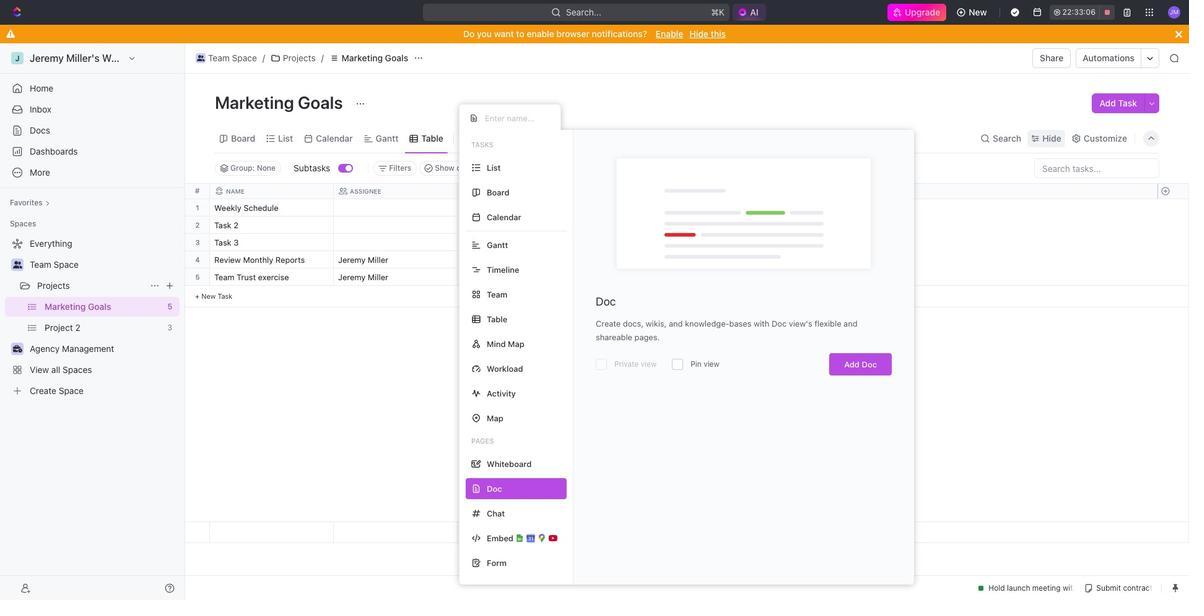 Task type: describe. For each thing, give the bounding box(es) containing it.
0 vertical spatial gantt
[[376, 133, 399, 143]]

⌘k
[[712, 7, 725, 17]]

jeremy for team trust exercise
[[338, 273, 366, 283]]

Search tasks... text field
[[1035, 159, 1159, 178]]

user group image
[[13, 261, 22, 269]]

weekly
[[214, 203, 241, 213]]

board link
[[229, 130, 255, 147]]

press space to select this row. row containing ‎task 2
[[210, 217, 830, 236]]

view button
[[459, 124, 499, 153]]

jeremy miller for reports
[[338, 255, 388, 265]]

0 vertical spatial hide
[[690, 28, 709, 39]]

notifications?
[[592, 28, 647, 39]]

0 horizontal spatial marketing
[[215, 92, 294, 113]]

grid containing weekly schedule
[[185, 184, 1190, 544]]

in progress for review monthly reports
[[465, 256, 512, 265]]

pages
[[471, 437, 494, 445]]

13:30
[[625, 273, 646, 283]]

press space to select this row. row containing 1
[[185, 199, 210, 217]]

do you want to enable browser notifications? enable hide this
[[463, 28, 726, 39]]

in progress for team trust exercise
[[465, 274, 512, 282]]

view for private view
[[641, 360, 657, 369]]

press space to select this row. row containing 3
[[185, 234, 210, 252]]

share
[[1040, 53, 1064, 63]]

22:33:06 button
[[1050, 5, 1115, 20]]

progress for review monthly reports
[[474, 256, 512, 265]]

hide inside dropdown button
[[1043, 133, 1062, 143]]

sidebar navigation
[[0, 43, 185, 601]]

show closed
[[435, 164, 480, 173]]

embed
[[487, 534, 514, 544]]

11/8/23
[[586, 255, 613, 265]]

set priority image for team trust exercise
[[704, 270, 722, 288]]

timeline
[[487, 265, 519, 275]]

to do cell
[[458, 234, 582, 251]]

mind
[[487, 339, 506, 349]]

add task
[[1100, 98, 1138, 108]]

set priority image for review monthly reports
[[704, 252, 722, 271]]

bases
[[730, 319, 752, 329]]

calendar link
[[314, 130, 353, 147]]

1 2 3 4 5
[[195, 204, 200, 281]]

task 3
[[214, 238, 239, 248]]

review monthly reports
[[214, 255, 305, 265]]

customize
[[1084, 133, 1128, 143]]

subtasks button
[[289, 159, 338, 178]]

whiteboard
[[487, 459, 532, 469]]

workload
[[487, 364, 523, 374]]

do
[[463, 28, 475, 39]]

gantt link
[[373, 130, 399, 147]]

1
[[196, 204, 199, 212]]

miller for team trust exercise
[[368, 273, 388, 283]]

in for ‎task 2
[[465, 222, 472, 230]]

marketing goals link
[[326, 51, 411, 66]]

‎task
[[214, 221, 231, 230]]

in progress for ‎task 2
[[465, 222, 512, 230]]

search...
[[566, 7, 602, 17]]

1 vertical spatial task
[[214, 238, 231, 248]]

progress for ‎task 2
[[474, 222, 512, 230]]

jeremy miller cell for team trust exercise
[[334, 269, 458, 286]]

tree inside the sidebar navigation
[[5, 234, 180, 401]]

1 horizontal spatial space
[[232, 53, 257, 63]]

search
[[993, 133, 1022, 143]]

in for review monthly reports
[[465, 256, 472, 265]]

3 inside 1 2 3 4 5
[[195, 239, 200, 247]]

team down timeline
[[487, 290, 508, 300]]

knowledge-
[[685, 319, 730, 329]]

exercise
[[258, 273, 289, 283]]

docs,
[[623, 319, 644, 329]]

set priority image for ‎task 2
[[704, 217, 722, 236]]

create docs, wikis, and knowledge-bases with doc view's flexible and shareable pages.
[[596, 319, 858, 343]]

doc inside create docs, wikis, and knowledge-bases with doc view's flexible and shareable pages.
[[772, 319, 787, 329]]

subtasks
[[294, 163, 330, 173]]

do
[[477, 239, 487, 247]]

1 vertical spatial board
[[487, 187, 510, 197]]

set priority element for review monthly reports
[[704, 252, 722, 271]]

progress for weekly schedule
[[474, 204, 512, 213]]

with
[[754, 319, 770, 329]]

home link
[[5, 79, 180, 99]]

pages.
[[635, 333, 660, 343]]

11/8/23 cell
[[582, 252, 706, 268]]

2 / from the left
[[321, 53, 324, 63]]

browser
[[557, 28, 590, 39]]

enable
[[656, 28, 684, 39]]

share button
[[1033, 48, 1071, 68]]

miller for review monthly reports
[[368, 255, 388, 265]]

inbox
[[30, 104, 51, 115]]

Enter name... field
[[484, 113, 551, 124]]

row group containing weekly schedule
[[210, 199, 830, 308]]

0 vertical spatial marketing
[[342, 53, 383, 63]]

1 vertical spatial goals
[[298, 92, 343, 113]]

yesterday 13:30
[[586, 273, 646, 283]]

press space to select this row. row containing 5
[[185, 269, 210, 286]]

you
[[477, 28, 492, 39]]

tasks
[[471, 141, 494, 149]]

2 horizontal spatial doc
[[862, 360, 877, 370]]

task for add task
[[1119, 98, 1138, 108]]

wikis,
[[646, 319, 667, 329]]

1 horizontal spatial team space link
[[193, 51, 260, 66]]

in progress cell for team trust exercise
[[458, 269, 582, 286]]

new task
[[201, 292, 233, 300]]

list link
[[276, 130, 293, 147]]

favorites
[[10, 198, 43, 208]]

1 vertical spatial marketing goals
[[215, 92, 347, 113]]

#
[[195, 186, 200, 196]]

0 vertical spatial doc
[[596, 296, 616, 309]]

private
[[615, 360, 639, 369]]

team inside tree
[[30, 260, 51, 270]]

hide button
[[1028, 130, 1066, 147]]

2 for ‎task
[[234, 221, 239, 230]]

jeremy miller cell for review monthly reports
[[334, 252, 458, 268]]

new for new task
[[201, 292, 216, 300]]

review
[[214, 255, 241, 265]]

this
[[711, 28, 726, 39]]

show closed button
[[420, 161, 486, 176]]

inbox link
[[5, 100, 180, 120]]

jeremy for review monthly reports
[[338, 255, 366, 265]]

dashboards
[[30, 146, 78, 157]]

press space to select this row. row containing 4
[[185, 252, 210, 269]]

team space inside tree
[[30, 260, 79, 270]]

set priority element for ‎task 2
[[704, 217, 722, 236]]

show
[[435, 164, 455, 173]]

1 and from the left
[[669, 319, 683, 329]]

yesterday
[[586, 273, 623, 283]]

press space to select this row. row containing review monthly reports
[[210, 252, 830, 271]]

in progress cell for review monthly reports
[[458, 252, 582, 268]]

shareable
[[596, 333, 633, 343]]

0 vertical spatial projects link
[[268, 51, 319, 66]]

to inside "cell"
[[465, 239, 475, 247]]

1 vertical spatial map
[[487, 414, 504, 423]]

upgrade link
[[888, 4, 947, 21]]

set priority image for task 3
[[704, 235, 722, 253]]

22:33:06
[[1063, 7, 1096, 17]]

weekly schedule
[[214, 203, 279, 213]]



Task type: vqa. For each thing, say whether or not it's contained in the screenshot.
2nd the progress from the bottom of the row group containing Weekly Schedule
yes



Task type: locate. For each thing, give the bounding box(es) containing it.
set priority element
[[704, 217, 722, 236], [704, 235, 722, 253], [704, 252, 722, 271], [704, 270, 722, 288]]

1 horizontal spatial and
[[844, 319, 858, 329]]

new for new
[[969, 7, 987, 17]]

gantt
[[376, 133, 399, 143], [487, 240, 508, 250]]

calendar
[[316, 133, 353, 143], [487, 212, 522, 222]]

team space right user group icon
[[30, 260, 79, 270]]

1 horizontal spatial /
[[321, 53, 324, 63]]

0 horizontal spatial 2
[[196, 221, 200, 229]]

1 horizontal spatial view
[[704, 360, 720, 369]]

1 vertical spatial jeremy
[[338, 273, 366, 283]]

4 set priority element from the top
[[704, 270, 722, 288]]

private view
[[615, 360, 657, 369]]

task for new task
[[218, 292, 233, 300]]

1 vertical spatial projects
[[37, 281, 70, 291]]

in for weekly schedule
[[465, 204, 472, 213]]

3 up review
[[234, 238, 239, 248]]

0 horizontal spatial projects
[[37, 281, 70, 291]]

space right user group icon
[[54, 260, 79, 270]]

1 horizontal spatial gantt
[[487, 240, 508, 250]]

enable
[[527, 28, 554, 39]]

view right 'pin'
[[704, 360, 720, 369]]

4 in from the top
[[465, 274, 472, 282]]

1 jeremy miller from the top
[[338, 255, 388, 265]]

marketing
[[342, 53, 383, 63], [215, 92, 294, 113]]

0 horizontal spatial 3
[[195, 239, 200, 247]]

2 vertical spatial doc
[[862, 360, 877, 370]]

row
[[210, 184, 830, 199]]

add inside button
[[1100, 98, 1116, 108]]

4 progress from the top
[[474, 274, 512, 282]]

add for add task
[[1100, 98, 1116, 108]]

tree
[[5, 234, 180, 401]]

0 vertical spatial team space link
[[193, 51, 260, 66]]

table up show on the top left of page
[[422, 133, 444, 143]]

add task button
[[1093, 94, 1145, 113]]

team right user group image
[[208, 53, 230, 63]]

and right flexible
[[844, 319, 858, 329]]

team space right user group image
[[208, 53, 257, 63]]

view's
[[789, 319, 813, 329]]

jeremy miller
[[338, 255, 388, 265], [338, 273, 388, 283]]

new right upgrade
[[969, 7, 987, 17]]

automations button
[[1077, 49, 1141, 68]]

docs
[[30, 125, 50, 136]]

4 in progress from the top
[[465, 274, 512, 282]]

1 horizontal spatial 3
[[234, 238, 239, 248]]

row group
[[185, 199, 210, 308], [210, 199, 830, 308], [1158, 199, 1189, 308], [1158, 523, 1189, 543]]

board down tasks
[[487, 187, 510, 197]]

1 vertical spatial add
[[845, 360, 860, 370]]

0 horizontal spatial projects link
[[37, 276, 145, 296]]

3 set priority image from the top
[[704, 252, 722, 271]]

0 horizontal spatial calendar
[[316, 133, 353, 143]]

1 horizontal spatial table
[[487, 314, 508, 324]]

map down activity
[[487, 414, 504, 423]]

projects inside the sidebar navigation
[[37, 281, 70, 291]]

press space to select this row. row
[[185, 199, 210, 217], [210, 199, 830, 219], [185, 217, 210, 234], [210, 217, 830, 236], [185, 234, 210, 252], [210, 234, 830, 253], [185, 252, 210, 269], [210, 252, 830, 271], [185, 269, 210, 286], [210, 269, 830, 288], [210, 523, 830, 544]]

0 horizontal spatial new
[[201, 292, 216, 300]]

1 horizontal spatial marketing
[[342, 53, 383, 63]]

0 horizontal spatial doc
[[596, 296, 616, 309]]

to left do
[[465, 239, 475, 247]]

2 jeremy miller from the top
[[338, 273, 388, 283]]

1 in from the top
[[465, 204, 472, 213]]

1 vertical spatial doc
[[772, 319, 787, 329]]

in for team trust exercise
[[465, 274, 472, 282]]

1 vertical spatial gantt
[[487, 240, 508, 250]]

and
[[669, 319, 683, 329], [844, 319, 858, 329]]

gantt left table link
[[376, 133, 399, 143]]

schedule
[[244, 203, 279, 213]]

2 progress from the top
[[474, 222, 512, 230]]

3
[[234, 238, 239, 248], [195, 239, 200, 247]]

marketing goals
[[342, 53, 408, 63], [215, 92, 347, 113]]

0 horizontal spatial table
[[422, 133, 444, 143]]

team
[[208, 53, 230, 63], [30, 260, 51, 270], [214, 273, 235, 283], [487, 290, 508, 300]]

calendar up to do "cell"
[[487, 212, 522, 222]]

0 vertical spatial jeremy miller
[[338, 255, 388, 265]]

1 vertical spatial calendar
[[487, 212, 522, 222]]

1 horizontal spatial map
[[508, 339, 525, 349]]

to right want
[[516, 28, 525, 39]]

3 in progress cell from the top
[[458, 252, 582, 268]]

1 horizontal spatial add
[[1100, 98, 1116, 108]]

row inside "grid"
[[210, 184, 830, 199]]

space inside the sidebar navigation
[[54, 260, 79, 270]]

reports
[[276, 255, 305, 265]]

5
[[195, 273, 200, 281]]

3 in progress from the top
[[465, 256, 512, 265]]

2 jeremy from the top
[[338, 273, 366, 283]]

2 vertical spatial task
[[218, 292, 233, 300]]

press space to select this row. row containing weekly schedule
[[210, 199, 830, 219]]

docs link
[[5, 121, 180, 141]]

0 horizontal spatial and
[[669, 319, 683, 329]]

grid
[[185, 184, 1190, 544]]

new button
[[952, 2, 995, 22]]

view for pin view
[[704, 360, 720, 369]]

‎task 2
[[214, 221, 239, 230]]

0 vertical spatial calendar
[[316, 133, 353, 143]]

2 down "1"
[[196, 221, 200, 229]]

form
[[487, 559, 507, 568]]

0 horizontal spatial hide
[[690, 28, 709, 39]]

1 horizontal spatial doc
[[772, 319, 787, 329]]

1 horizontal spatial to
[[516, 28, 525, 39]]

progress for team trust exercise
[[474, 274, 512, 282]]

1 horizontal spatial hide
[[1043, 133, 1062, 143]]

1 jeremy miller cell from the top
[[334, 252, 458, 268]]

1 vertical spatial team space
[[30, 260, 79, 270]]

team down review
[[214, 273, 235, 283]]

team right user group icon
[[30, 260, 51, 270]]

yesterday 13:30 cell
[[582, 269, 706, 286]]

2 in progress cell from the top
[[458, 217, 582, 234]]

0 horizontal spatial to
[[465, 239, 475, 247]]

0 horizontal spatial board
[[231, 133, 255, 143]]

space right user group image
[[232, 53, 257, 63]]

2
[[234, 221, 239, 230], [196, 221, 200, 229]]

1 horizontal spatial 2
[[234, 221, 239, 230]]

1 vertical spatial jeremy miller cell
[[334, 269, 458, 286]]

1 vertical spatial table
[[487, 314, 508, 324]]

2 in from the top
[[465, 222, 472, 230]]

progress
[[474, 204, 512, 213], [474, 222, 512, 230], [474, 256, 512, 265], [474, 274, 512, 282]]

favorites button
[[5, 196, 55, 211]]

2 in progress from the top
[[465, 222, 512, 230]]

new down review
[[201, 292, 216, 300]]

projects
[[283, 53, 316, 63], [37, 281, 70, 291]]

automations
[[1083, 53, 1135, 63]]

trust
[[237, 273, 256, 283]]

hide right search
[[1043, 133, 1062, 143]]

monthly
[[243, 255, 273, 265]]

and right "wikis,"
[[669, 319, 683, 329]]

0 vertical spatial miller
[[368, 255, 388, 265]]

3 progress from the top
[[474, 256, 512, 265]]

team trust exercise
[[214, 273, 289, 283]]

jeremy miller cell
[[334, 252, 458, 268], [334, 269, 458, 286]]

set priority image
[[704, 217, 722, 236], [704, 235, 722, 253], [704, 252, 722, 271], [704, 270, 722, 288]]

hide left this at the right of the page
[[690, 28, 709, 39]]

1 vertical spatial to
[[465, 239, 475, 247]]

0 horizontal spatial team space
[[30, 260, 79, 270]]

2 inside 1 2 3 4 5
[[196, 221, 200, 229]]

space
[[232, 53, 257, 63], [54, 260, 79, 270]]

1 horizontal spatial list
[[487, 163, 501, 173]]

0 horizontal spatial view
[[641, 360, 657, 369]]

new inside "button"
[[969, 7, 987, 17]]

0 vertical spatial task
[[1119, 98, 1138, 108]]

2 miller from the top
[[368, 273, 388, 283]]

0 vertical spatial list
[[278, 133, 293, 143]]

view
[[475, 133, 495, 143]]

0 horizontal spatial list
[[278, 133, 293, 143]]

task down '‎task'
[[214, 238, 231, 248]]

task
[[1119, 98, 1138, 108], [214, 238, 231, 248], [218, 292, 233, 300]]

view button
[[459, 130, 499, 147]]

gantt up timeline
[[487, 240, 508, 250]]

1 vertical spatial list
[[487, 163, 501, 173]]

list right closed
[[487, 163, 501, 173]]

1 in progress from the top
[[465, 204, 512, 213]]

in
[[465, 204, 472, 213], [465, 222, 472, 230], [465, 256, 472, 265], [465, 274, 472, 282]]

in progress cell
[[458, 199, 582, 216], [458, 217, 582, 234], [458, 252, 582, 268], [458, 269, 582, 286]]

1 horizontal spatial new
[[969, 7, 987, 17]]

closed
[[457, 164, 480, 173]]

2 and from the left
[[844, 319, 858, 329]]

1 vertical spatial team space link
[[30, 255, 177, 275]]

pin
[[691, 360, 702, 369]]

0 vertical spatial new
[[969, 7, 987, 17]]

tree containing team space
[[5, 234, 180, 401]]

1 set priority image from the top
[[704, 217, 722, 236]]

miller
[[368, 255, 388, 265], [368, 273, 388, 283]]

3 in from the top
[[465, 256, 472, 265]]

4
[[195, 256, 200, 264]]

set priority element for team trust exercise
[[704, 270, 722, 288]]

0 vertical spatial projects
[[283, 53, 316, 63]]

1 progress from the top
[[474, 204, 512, 213]]

2 jeremy miller cell from the top
[[334, 269, 458, 286]]

0 vertical spatial team space
[[208, 53, 257, 63]]

0 horizontal spatial goals
[[298, 92, 343, 113]]

upgrade
[[905, 7, 941, 17]]

map right mind
[[508, 339, 525, 349]]

jeremy miller for exercise
[[338, 273, 388, 283]]

doc
[[596, 296, 616, 309], [772, 319, 787, 329], [862, 360, 877, 370]]

1 vertical spatial projects link
[[37, 276, 145, 296]]

0 horizontal spatial space
[[54, 260, 79, 270]]

list up the subtasks button
[[278, 133, 293, 143]]

in progress
[[465, 204, 512, 213], [465, 222, 512, 230], [465, 256, 512, 265], [465, 274, 512, 282]]

0 vertical spatial board
[[231, 133, 255, 143]]

1 horizontal spatial goals
[[385, 53, 408, 63]]

task inside button
[[1119, 98, 1138, 108]]

hide
[[690, 28, 709, 39], [1043, 133, 1062, 143]]

0 vertical spatial jeremy
[[338, 255, 366, 265]]

board left list link
[[231, 133, 255, 143]]

1 / from the left
[[263, 53, 265, 63]]

new
[[969, 7, 987, 17], [201, 292, 216, 300]]

chat
[[487, 509, 505, 519]]

to do
[[465, 239, 487, 247]]

user group image
[[197, 55, 205, 61]]

team space
[[208, 53, 257, 63], [30, 260, 79, 270]]

row group containing 1 2 3 4 5
[[185, 199, 210, 308]]

1 vertical spatial jeremy miller
[[338, 273, 388, 283]]

create
[[596, 319, 621, 329]]

0 vertical spatial jeremy miller cell
[[334, 252, 458, 268]]

pin view
[[691, 360, 720, 369]]

press space to select this row. row containing task 3
[[210, 234, 830, 253]]

0 vertical spatial goals
[[385, 53, 408, 63]]

1 horizontal spatial board
[[487, 187, 510, 197]]

activity
[[487, 389, 516, 399]]

home
[[30, 83, 53, 94]]

4 set priority image from the top
[[704, 270, 722, 288]]

0 vertical spatial add
[[1100, 98, 1116, 108]]

1 vertical spatial miller
[[368, 273, 388, 283]]

0 vertical spatial to
[[516, 28, 525, 39]]

task up customize
[[1119, 98, 1138, 108]]

press space to select this row. row containing team trust exercise
[[210, 269, 830, 288]]

0 horizontal spatial /
[[263, 53, 265, 63]]

2 for 1
[[196, 221, 200, 229]]

1 jeremy from the top
[[338, 255, 366, 265]]

0 vertical spatial table
[[422, 133, 444, 143]]

1 vertical spatial new
[[201, 292, 216, 300]]

1 vertical spatial hide
[[1043, 133, 1062, 143]]

view right private on the right bottom
[[641, 360, 657, 369]]

0 horizontal spatial team space link
[[30, 255, 177, 275]]

in progress cell for weekly schedule
[[458, 199, 582, 216]]

0 horizontal spatial add
[[845, 360, 860, 370]]

customize button
[[1068, 130, 1131, 147]]

1 horizontal spatial projects
[[283, 53, 316, 63]]

2 set priority element from the top
[[704, 235, 722, 253]]

in progress cell for ‎task 2
[[458, 217, 582, 234]]

map
[[508, 339, 525, 349], [487, 414, 504, 423]]

task down "team trust exercise"
[[218, 292, 233, 300]]

flexible
[[815, 319, 842, 329]]

2 view from the left
[[704, 360, 720, 369]]

team space link
[[193, 51, 260, 66], [30, 255, 177, 275]]

table link
[[419, 130, 444, 147]]

3 set priority element from the top
[[704, 252, 722, 271]]

2 right '‎task'
[[234, 221, 239, 230]]

set priority element for task 3
[[704, 235, 722, 253]]

team inside press space to select this row. row
[[214, 273, 235, 283]]

1 view from the left
[[641, 360, 657, 369]]

mind map
[[487, 339, 525, 349]]

2 set priority image from the top
[[704, 235, 722, 253]]

calendar up the subtasks button
[[316, 133, 353, 143]]

add doc
[[845, 360, 877, 370]]

1 set priority element from the top
[[704, 217, 722, 236]]

1 miller from the top
[[368, 255, 388, 265]]

press space to select this row. row containing 2
[[185, 217, 210, 234]]

spaces
[[10, 219, 36, 229]]

3 up 4
[[195, 239, 200, 247]]

add for add doc
[[845, 360, 860, 370]]

1 vertical spatial marketing
[[215, 92, 294, 113]]

dashboards link
[[5, 142, 180, 162]]

1 horizontal spatial projects link
[[268, 51, 319, 66]]

search button
[[977, 130, 1026, 147]]

4 in progress cell from the top
[[458, 269, 582, 286]]

1 horizontal spatial calendar
[[487, 212, 522, 222]]

0 horizontal spatial map
[[487, 414, 504, 423]]

0 vertical spatial marketing goals
[[342, 53, 408, 63]]

table up mind
[[487, 314, 508, 324]]

1 in progress cell from the top
[[458, 199, 582, 216]]

1 vertical spatial space
[[54, 260, 79, 270]]

0 vertical spatial space
[[232, 53, 257, 63]]

0 horizontal spatial gantt
[[376, 133, 399, 143]]

cell
[[334, 199, 458, 216], [582, 199, 706, 216], [334, 217, 458, 234], [582, 217, 706, 234], [334, 234, 458, 251], [582, 234, 706, 251], [582, 523, 706, 543], [706, 523, 830, 543]]

in progress for weekly schedule
[[465, 204, 512, 213]]

1 horizontal spatial team space
[[208, 53, 257, 63]]

0 vertical spatial map
[[508, 339, 525, 349]]



